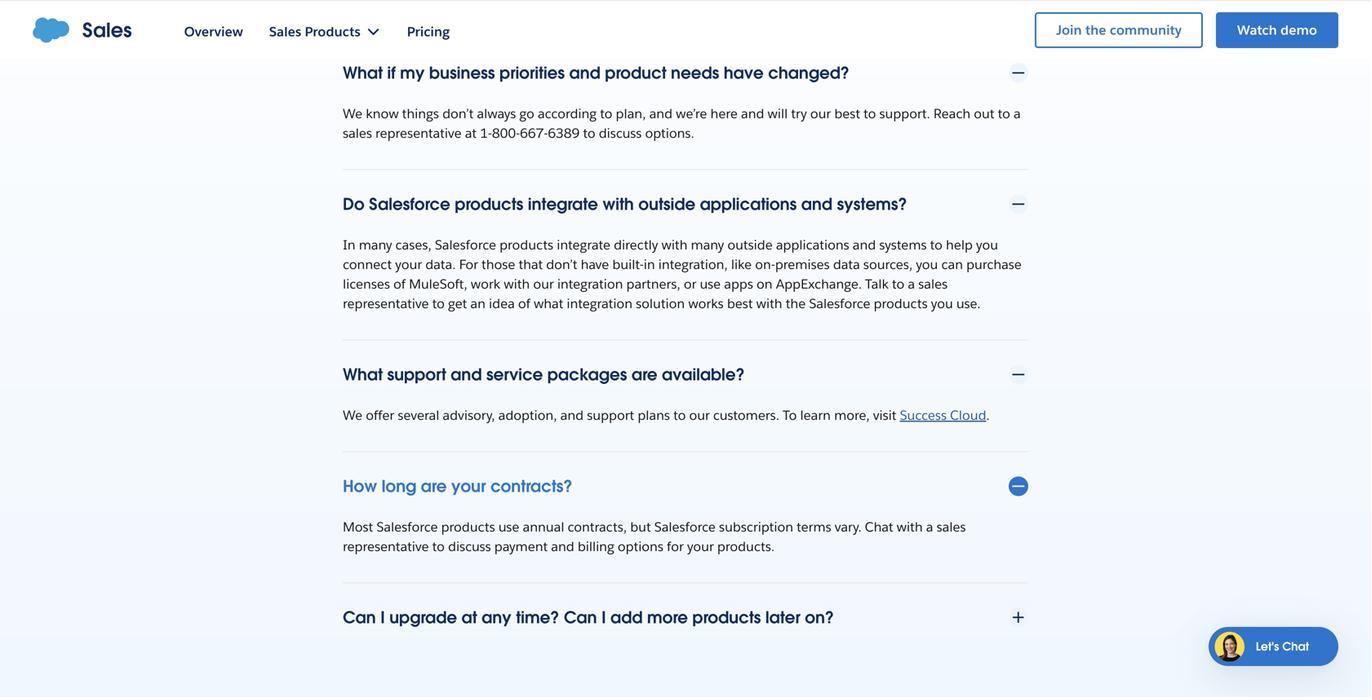 Task type: describe. For each thing, give the bounding box(es) containing it.
discuss inside we know things don't always go according to plan, and we're here and will try our best to support. reach out to a sales representative at 1-800-667-6389 to discuss options.
[[599, 125, 642, 142]]

on-
[[755, 256, 775, 273]]

annual
[[523, 519, 564, 536]]

1 horizontal spatial of
[[518, 295, 530, 312]]

our inside in many cases, salesforce products integrate directly with many outside applications and systems to help you connect your data. for those that don't have built-in integration, like on-premises data sources, you can purchase licenses of mulesoft, work with our integration partners, or use apps on appexchange.   talk to a sales representative to get an idea of what integration solution works best with the salesforce products you use.
[[533, 276, 554, 293]]

use inside most salesforce products use annual contracts, but salesforce subscription terms vary. chat with a sales representative to discuss payment and billing options for your products.
[[499, 519, 519, 536]]

what support and service packages are available? button
[[343, 364, 1029, 386]]

to
[[783, 407, 797, 424]]

1 vertical spatial support
[[587, 407, 634, 424]]

and left will
[[741, 105, 764, 122]]

reach
[[934, 105, 971, 122]]

to left plan,
[[600, 105, 613, 122]]

solution
[[636, 295, 685, 312]]

with up "integration,"
[[662, 237, 688, 253]]

we're
[[676, 105, 707, 122]]

more,
[[834, 407, 870, 424]]

what for what support and service packages are available?
[[343, 364, 383, 386]]

integration,
[[659, 256, 728, 273]]

don't inside in many cases, salesforce products integrate directly with many outside applications and systems to help you connect your data. for those that don't have built-in integration, like on-premises data sources, you can purchase licenses of mulesoft, work with our integration partners, or use apps on appexchange.   talk to a sales representative to get an idea of what integration solution works best with the salesforce products you use.
[[546, 256, 577, 273]]

2 vertical spatial you
[[931, 295, 953, 312]]

and up "according"
[[569, 62, 601, 84]]

will
[[768, 105, 788, 122]]

1 many from the left
[[359, 237, 392, 253]]

what support and service packages are available?
[[343, 364, 745, 386]]

plans
[[638, 407, 670, 424]]

how long are your contracts? button
[[343, 475, 1029, 498]]

purchase
[[967, 256, 1022, 273]]

success
[[900, 407, 947, 424]]

do salesforce products integrate with outside applications and systems?
[[343, 194, 907, 215]]

how long are your contracts?
[[343, 476, 573, 497]]

the
[[786, 295, 806, 312]]

how
[[343, 476, 377, 497]]

sales inside most salesforce products use annual contracts, but salesforce subscription terms vary. chat with a sales representative to discuss payment and billing options for your products.
[[937, 519, 966, 536]]

1 vertical spatial are
[[421, 476, 447, 497]]

1-
[[480, 125, 492, 142]]

terms
[[797, 519, 832, 536]]

what if my business priorities and product needs have changed? button
[[343, 62, 1029, 84]]

vary.
[[835, 519, 862, 536]]

we for we know things don't always go according to plan, and we're here and will try our best to support. reach out to a sales representative at 1-800-667-6389 to discuss options.
[[343, 105, 363, 122]]

sources,
[[864, 256, 913, 273]]

to left help
[[930, 237, 943, 253]]

plan,
[[616, 105, 646, 122]]

1 horizontal spatial are
[[632, 364, 658, 386]]

support inside what support and service packages are available? dropdown button
[[387, 364, 446, 386]]

and up options.
[[649, 105, 673, 122]]

667-
[[520, 125, 548, 142]]

things
[[402, 105, 439, 122]]

work
[[471, 276, 500, 293]]

1 horizontal spatial our
[[689, 407, 710, 424]]

products.
[[717, 539, 775, 555]]

discuss inside most salesforce products use annual contracts, but salesforce subscription terms vary. chat with a sales representative to discuss payment and billing options for your products.
[[448, 539, 491, 555]]

to inside most salesforce products use annual contracts, but salesforce subscription terms vary. chat with a sales representative to discuss payment and billing options for your products.
[[432, 539, 445, 555]]

learn
[[800, 407, 831, 424]]

best inside we know things don't always go according to plan, and we're here and will try our best to support. reach out to a sales representative at 1-800-667-6389 to discuss options.
[[834, 105, 860, 122]]

those
[[482, 256, 515, 273]]

contracts?
[[490, 476, 573, 497]]

sales
[[82, 18, 132, 43]]

like
[[731, 256, 752, 273]]

advisory,
[[443, 407, 495, 424]]

changed?
[[768, 62, 850, 84]]

have inside in many cases, salesforce products integrate directly with many outside applications and systems to help you connect your data. for those that don't have built-in integration, like on-premises data sources, you can purchase licenses of mulesoft, work with our integration partners, or use apps on appexchange.   talk to a sales representative to get an idea of what integration solution works best with the salesforce products you use.
[[581, 256, 609, 273]]

3333
[[1034, 32, 1062, 47]]

salesforce inside do salesforce products integrate with outside applications and systems? dropdown button
[[369, 194, 450, 215]]

to left support.
[[864, 105, 876, 122]]

have inside dropdown button
[[724, 62, 764, 84]]

built-
[[612, 256, 644, 273]]

packages
[[548, 364, 627, 386]]

products inside dropdown button
[[455, 194, 523, 215]]

in
[[343, 237, 356, 253]]

products up that
[[500, 237, 554, 253]]

let's chat
[[1256, 640, 1309, 655]]

let's
[[1256, 640, 1279, 655]]

do salesforce products integrate with outside applications and systems? button
[[343, 193, 1029, 216]]

contact
[[985, 13, 1026, 27]]

products down the talk
[[874, 295, 928, 312]]

to right the out
[[998, 105, 1010, 122]]

7253
[[1003, 32, 1031, 47]]

data.
[[425, 256, 456, 273]]

representative inside we know things don't always go according to plan, and we're here and will try our best to support. reach out to a sales representative at 1-800-667-6389 to discuss options.
[[376, 125, 462, 142]]

adoption,
[[498, 407, 557, 424]]

billing
[[578, 539, 614, 555]]

appexchange.
[[776, 276, 862, 293]]

to right plans
[[674, 407, 686, 424]]

an
[[471, 295, 486, 312]]

and inside most salesforce products use annual contracts, but salesforce subscription terms vary. chat with a sales representative to discuss payment and billing options for your products.
[[551, 539, 574, 555]]

representative inside in many cases, salesforce products integrate directly with many outside applications and systems to help you connect your data. for those that don't have built-in integration, like on-premises data sources, you can purchase licenses of mulesoft, work with our integration partners, or use apps on appexchange.   talk to a sales representative to get an idea of what integration solution works best with the salesforce products you use.
[[343, 295, 429, 312]]

0 vertical spatial integration
[[557, 276, 623, 293]]

premises
[[775, 256, 830, 273]]

we offer several advisory, adoption, and support plans to our customers. to learn more, visit success cloud .
[[343, 407, 990, 424]]

help
[[946, 237, 973, 253]]

options.
[[645, 125, 694, 142]]

integrate inside in many cases, salesforce products integrate directly with many outside applications and systems to help you connect your data. for those that don't have built-in integration, like on-premises data sources, you can purchase licenses of mulesoft, work with our integration partners, or use apps on appexchange.   talk to a sales representative to get an idea of what integration solution works best with the salesforce products you use.
[[557, 237, 611, 253]]

try
[[791, 105, 807, 122]]

licenses
[[343, 276, 390, 293]]

applications inside dropdown button
[[700, 194, 797, 215]]

long
[[382, 476, 416, 497]]

us
[[1029, 13, 1043, 27]]

6389
[[548, 125, 580, 142]]

contracts,
[[568, 519, 627, 536]]

know
[[366, 105, 399, 122]]

1 vertical spatial you
[[916, 256, 938, 273]]

and left systems?
[[801, 194, 833, 215]]

2 many from the left
[[691, 237, 724, 253]]

works
[[688, 295, 724, 312]]

to left get
[[432, 295, 445, 312]]

we know things don't always go according to plan, and we're here and will try our best to support. reach out to a sales representative at 1-800-667-6389 to discuss options.
[[343, 105, 1021, 142]]



Task type: vqa. For each thing, say whether or not it's contained in the screenshot.
"Salesforce logo" at the left top of page
no



Task type: locate. For each thing, give the bounding box(es) containing it.
representative inside most salesforce products use annual contracts, but salesforce subscription terms vary. chat with a sales representative to discuss payment and billing options for your products.
[[343, 539, 429, 555]]

1 vertical spatial what
[[343, 364, 383, 386]]

business
[[429, 62, 495, 84]]

systems
[[879, 237, 927, 253]]

wrapper image
[[1009, 63, 1029, 83], [1009, 195, 1029, 214]]

with up directly
[[603, 194, 634, 215]]

are up plans
[[632, 364, 658, 386]]

1 vertical spatial best
[[727, 295, 753, 312]]

directly
[[614, 237, 658, 253]]

discuss down plan,
[[599, 125, 642, 142]]

integrate inside do salesforce products integrate with outside applications and systems? dropdown button
[[528, 194, 598, 215]]

our down "available?"
[[689, 407, 710, 424]]

according
[[538, 105, 597, 122]]

1 wrapper image from the top
[[1009, 365, 1029, 385]]

what left if
[[343, 62, 383, 84]]

your right for
[[687, 539, 714, 555]]

what up the offer
[[343, 364, 383, 386]]

your inside dropdown button
[[451, 476, 486, 497]]

1 vertical spatial wrapper image
[[1009, 477, 1029, 497]]

1 wrapper image from the top
[[1009, 63, 1029, 83]]

1 vertical spatial representative
[[343, 295, 429, 312]]

service
[[486, 364, 543, 386]]

wrapper image inside how long are your contracts? dropdown button
[[1009, 477, 1029, 497]]

1 vertical spatial discuss
[[448, 539, 491, 555]]

you left can
[[916, 256, 938, 273]]

we inside we know things don't always go according to plan, and we're here and will try our best to support. reach out to a sales representative at 1-800-667-6389 to discuss options.
[[343, 105, 363, 122]]

0 horizontal spatial many
[[359, 237, 392, 253]]

0 vertical spatial you
[[976, 237, 998, 253]]

2 horizontal spatial a
[[1014, 105, 1021, 122]]

in
[[644, 256, 655, 273]]

1 vertical spatial a
[[908, 276, 915, 293]]

many
[[359, 237, 392, 253], [691, 237, 724, 253]]

0 vertical spatial integrate
[[528, 194, 598, 215]]

integration
[[557, 276, 623, 293], [567, 295, 633, 312]]

get
[[448, 295, 467, 312]]

0 horizontal spatial of
[[393, 276, 406, 293]]

priorities
[[500, 62, 565, 84]]

0 vertical spatial discuss
[[599, 125, 642, 142]]

many up "integration,"
[[691, 237, 724, 253]]

most
[[343, 519, 373, 536]]

products up those
[[455, 194, 523, 215]]

applications
[[700, 194, 797, 215], [776, 237, 849, 253]]

representative down licenses
[[343, 295, 429, 312]]

wrapper image for what support and service packages are available?
[[1009, 365, 1029, 385]]

to right the talk
[[892, 276, 905, 293]]

products down 'how long are your contracts?'
[[441, 519, 495, 536]]

0 vertical spatial don't
[[442, 105, 474, 122]]

you up purchase
[[976, 237, 998, 253]]

to
[[600, 105, 613, 122], [864, 105, 876, 122], [998, 105, 1010, 122], [583, 125, 596, 142], [930, 237, 943, 253], [892, 276, 905, 293], [432, 295, 445, 312], [674, 407, 686, 424], [432, 539, 445, 555]]

1 vertical spatial your
[[451, 476, 486, 497]]

2 wrapper image from the top
[[1009, 477, 1029, 497]]

a right the out
[[1014, 105, 1021, 122]]

1 vertical spatial we
[[343, 407, 363, 424]]

our up what
[[533, 276, 554, 293]]

a inside in many cases, salesforce products integrate directly with many outside applications and systems to help you connect your data. for those that don't have built-in integration, like on-premises data sources, you can purchase licenses of mulesoft, work with our integration partners, or use apps on appexchange.   talk to a sales representative to get an idea of what integration solution works best with the salesforce products you use.
[[908, 276, 915, 293]]

1 vertical spatial don't
[[546, 256, 577, 273]]

salesforce
[[369, 194, 450, 215], [435, 237, 496, 253], [809, 295, 871, 312], [377, 519, 438, 536], [654, 519, 716, 536]]

chat right vary.
[[865, 519, 893, 536]]

integrate left directly
[[557, 237, 611, 253]]

available?
[[662, 364, 745, 386]]

have up "here"
[[724, 62, 764, 84]]

1 vertical spatial of
[[518, 295, 530, 312]]

integrate up that
[[528, 194, 598, 215]]

use inside in many cases, salesforce products integrate directly with many outside applications and systems to help you connect your data. for those that don't have built-in integration, like on-premises data sources, you can purchase licenses of mulesoft, work with our integration partners, or use apps on appexchange.   talk to a sales representative to get an idea of what integration solution works best with the salesforce products you use.
[[700, 276, 721, 293]]

with right vary.
[[897, 519, 923, 536]]

and up advisory,
[[451, 364, 482, 386]]

chat inside let's chat button
[[1283, 640, 1309, 655]]

idea
[[489, 295, 515, 312]]

1 vertical spatial chat
[[1283, 640, 1309, 655]]

wrapper image inside what support and service packages are available? dropdown button
[[1009, 365, 1029, 385]]

wrapper image
[[1009, 365, 1029, 385], [1009, 477, 1029, 497]]

1 vertical spatial use
[[499, 519, 519, 536]]

2 horizontal spatial our
[[810, 105, 831, 122]]

0 vertical spatial are
[[632, 364, 658, 386]]

2 vertical spatial a
[[926, 519, 933, 536]]

that
[[519, 256, 543, 273]]

2 vertical spatial our
[[689, 407, 710, 424]]

support up the 'several'
[[387, 364, 446, 386]]

0 vertical spatial your
[[395, 256, 422, 273]]

00800
[[965, 32, 1000, 47]]

0 vertical spatial sales
[[343, 125, 372, 142]]

wrapper image up purchase
[[1009, 195, 1029, 214]]

applications up like
[[700, 194, 797, 215]]

0 horizontal spatial chat
[[865, 519, 893, 536]]

wrapper image for do salesforce products integrate with outside applications and systems?
[[1009, 195, 1029, 214]]

customers.
[[713, 407, 780, 424]]

of right idea
[[518, 295, 530, 312]]

partners,
[[627, 276, 681, 293]]

best right try
[[834, 105, 860, 122]]

0 vertical spatial have
[[724, 62, 764, 84]]

0 horizontal spatial support
[[387, 364, 446, 386]]

needs
[[671, 62, 719, 84]]

wrapper image down 7253
[[1009, 63, 1029, 83]]

or
[[684, 276, 697, 293]]

discuss left payment
[[448, 539, 491, 555]]

applications inside in many cases, salesforce products integrate directly with many outside applications and systems to help you connect your data. for those that don't have built-in integration, like on-premises data sources, you can purchase licenses of mulesoft, work with our integration partners, or use apps on appexchange.   talk to a sales representative to get an idea of what integration solution works best with the salesforce products you use.
[[776, 237, 849, 253]]

subscription
[[719, 519, 793, 536]]

representative down things
[[376, 125, 462, 142]]

2 what from the top
[[343, 364, 383, 386]]

1 vertical spatial wrapper image
[[1009, 195, 1029, 214]]

product
[[605, 62, 666, 84]]

1 horizontal spatial don't
[[546, 256, 577, 273]]

with inside dropdown button
[[603, 194, 634, 215]]

0 vertical spatial a
[[1014, 105, 1021, 122]]

are right long in the left bottom of the page
[[421, 476, 447, 497]]

0 horizontal spatial don't
[[442, 105, 474, 122]]

have left built-
[[581, 256, 609, 273]]

chat right let's
[[1283, 640, 1309, 655]]

we left the offer
[[343, 407, 363, 424]]

representative down most
[[343, 539, 429, 555]]

with down that
[[504, 276, 530, 293]]

1 horizontal spatial many
[[691, 237, 724, 253]]

data
[[833, 256, 860, 273]]

don't right that
[[546, 256, 577, 273]]

2 we from the top
[[343, 407, 363, 424]]

2 horizontal spatial your
[[687, 539, 714, 555]]

2 vertical spatial your
[[687, 539, 714, 555]]

1 vertical spatial sales
[[918, 276, 948, 293]]

products
[[455, 194, 523, 215], [500, 237, 554, 253], [874, 295, 928, 312], [441, 519, 495, 536]]

don't inside we know things don't always go according to plan, and we're here and will try our best to support. reach out to a sales representative at 1-800-667-6389 to discuss options.
[[442, 105, 474, 122]]

1 horizontal spatial use
[[700, 276, 721, 293]]

outside up like
[[728, 237, 773, 253]]

a inside most salesforce products use annual contracts, but salesforce subscription terms vary. chat with a sales representative to discuss payment and billing options for your products.
[[926, 519, 933, 536]]

1 vertical spatial applications
[[776, 237, 849, 253]]

support left plans
[[587, 407, 634, 424]]

site tools navigation
[[936, 10, 1339, 56]]

0 horizontal spatial your
[[395, 256, 422, 273]]

cases,
[[396, 237, 432, 253]]

outside up directly
[[639, 194, 696, 215]]

visit
[[873, 407, 897, 424]]

1 vertical spatial integration
[[567, 295, 633, 312]]

with
[[603, 194, 634, 215], [662, 237, 688, 253], [504, 276, 530, 293], [756, 295, 783, 312], [897, 519, 923, 536]]

0 vertical spatial of
[[393, 276, 406, 293]]

what for what if my business priorities and product needs have changed?
[[343, 62, 383, 84]]

outside inside in many cases, salesforce products integrate directly with many outside applications and systems to help you connect your data. for those that don't have built-in integration, like on-premises data sources, you can purchase licenses of mulesoft, work with our integration partners, or use apps on appexchange.   talk to a sales representative to get an idea of what integration solution works best with the salesforce products you use.
[[728, 237, 773, 253]]

wrapper image inside what if my business priorities and product needs have changed? dropdown button
[[1009, 63, 1029, 83]]

my
[[400, 62, 425, 84]]

our inside we know things don't always go according to plan, and we're here and will try our best to support. reach out to a sales representative at 1-800-667-6389 to discuss options.
[[810, 105, 831, 122]]

our
[[810, 105, 831, 122], [533, 276, 554, 293], [689, 407, 710, 424]]

systems?
[[837, 194, 907, 215]]

sales inside in many cases, salesforce products integrate directly with many outside applications and systems to help you connect your data. for those that don't have built-in integration, like on-premises data sources, you can purchase licenses of mulesoft, work with our integration partners, or use apps on appexchange.   talk to a sales representative to get an idea of what integration solution works best with the salesforce products you use.
[[918, 276, 948, 293]]

0 horizontal spatial use
[[499, 519, 519, 536]]

chat inside most salesforce products use annual contracts, but salesforce subscription terms vary. chat with a sales representative to discuss payment and billing options for your products.
[[865, 519, 893, 536]]

and inside in many cases, salesforce products integrate directly with many outside applications and systems to help you connect your data. for those that don't have built-in integration, like on-premises data sources, you can purchase licenses of mulesoft, work with our integration partners, or use apps on appexchange.   talk to a sales representative to get an idea of what integration solution works best with the salesforce products you use.
[[853, 237, 876, 253]]

sales inside we know things don't always go according to plan, and we're here and will try our best to support. reach out to a sales representative at 1-800-667-6389 to discuss options.
[[343, 125, 372, 142]]

what
[[343, 62, 383, 84], [343, 364, 383, 386]]

what
[[534, 295, 563, 312]]

0 horizontal spatial a
[[908, 276, 915, 293]]

out
[[974, 105, 995, 122]]

we for we offer several advisory, adoption, and support plans to our customers. to learn more, visit success cloud .
[[343, 407, 363, 424]]

contact us 00800 7253 3333
[[965, 13, 1062, 47]]

0 vertical spatial what
[[343, 62, 383, 84]]

1 we from the top
[[343, 105, 363, 122]]

0 horizontal spatial best
[[727, 295, 753, 312]]

a inside we know things don't always go according to plan, and we're here and will try our best to support. reach out to a sales representative at 1-800-667-6389 to discuss options.
[[1014, 105, 1021, 122]]

cloud
[[950, 407, 986, 424]]

1 horizontal spatial chat
[[1283, 640, 1309, 655]]

0 horizontal spatial are
[[421, 476, 447, 497]]

1 horizontal spatial your
[[451, 476, 486, 497]]

a down sources,
[[908, 276, 915, 293]]

your down cases,
[[395, 256, 422, 273]]

in many cases, salesforce products integrate directly with many outside applications and systems to help you connect your data. for those that don't have built-in integration, like on-premises data sources, you can purchase licenses of mulesoft, work with our integration partners, or use apps on appexchange.   talk to a sales representative to get an idea of what integration solution works best with the salesforce products you use.
[[343, 237, 1022, 312]]

have
[[724, 62, 764, 84], [581, 256, 609, 273]]

1 what from the top
[[343, 62, 383, 84]]

use up payment
[[499, 519, 519, 536]]

2 vertical spatial sales
[[937, 519, 966, 536]]

.
[[986, 407, 990, 424]]

but
[[630, 519, 651, 536]]

apps
[[724, 276, 753, 293]]

1 horizontal spatial best
[[834, 105, 860, 122]]

and down the packages
[[561, 407, 584, 424]]

a right vary.
[[926, 519, 933, 536]]

for
[[459, 256, 478, 273]]

can
[[942, 256, 963, 273]]

mulesoft,
[[409, 276, 467, 293]]

0 vertical spatial support
[[387, 364, 446, 386]]

0 vertical spatial we
[[343, 105, 363, 122]]

2 vertical spatial representative
[[343, 539, 429, 555]]

wrapper image for how long are your contracts?
[[1009, 477, 1029, 497]]

best
[[834, 105, 860, 122], [727, 295, 753, 312]]

your
[[395, 256, 422, 273], [451, 476, 486, 497], [687, 539, 714, 555]]

0 vertical spatial best
[[834, 105, 860, 122]]

on
[[757, 276, 773, 293]]

and down annual
[[551, 539, 574, 555]]

do
[[343, 194, 365, 215]]

offer
[[366, 407, 394, 424]]

salesforce context menu utility navigation
[[1022, 11, 1339, 50]]

0 vertical spatial use
[[700, 276, 721, 293]]

our right try
[[810, 105, 831, 122]]

0 horizontal spatial outside
[[639, 194, 696, 215]]

2 wrapper image from the top
[[1009, 195, 1029, 214]]

use up works
[[700, 276, 721, 293]]

wrapper image inside do salesforce products integrate with outside applications and systems? dropdown button
[[1009, 195, 1029, 214]]

chat
[[865, 519, 893, 536], [1283, 640, 1309, 655]]

applications up the premises
[[776, 237, 849, 253]]

wrapper image for what if my business priorities and product needs have changed?
[[1009, 63, 1029, 83]]

contact us link
[[985, 13, 1043, 27]]

0 vertical spatial wrapper image
[[1009, 365, 1029, 385]]

1 horizontal spatial support
[[587, 407, 634, 424]]

0 horizontal spatial discuss
[[448, 539, 491, 555]]

always
[[477, 105, 516, 122]]

1 vertical spatial our
[[533, 276, 554, 293]]

many up 'connect'
[[359, 237, 392, 253]]

use.
[[957, 295, 981, 312]]

to right 6389
[[583, 125, 596, 142]]

0 vertical spatial chat
[[865, 519, 893, 536]]

0 vertical spatial applications
[[700, 194, 797, 215]]

best inside in many cases, salesforce products integrate directly with many outside applications and systems to help you connect your data. for those that don't have built-in integration, like on-premises data sources, you can purchase licenses of mulesoft, work with our integration partners, or use apps on appexchange.   talk to a sales representative to get an idea of what integration solution works best with the salesforce products you use.
[[727, 295, 753, 312]]

talk
[[865, 276, 889, 293]]

several
[[398, 407, 439, 424]]

you left use.
[[931, 295, 953, 312]]

to down 'how long are your contracts?'
[[432, 539, 445, 555]]

sales
[[343, 125, 372, 142], [918, 276, 948, 293], [937, 519, 966, 536]]

we left the know
[[343, 105, 363, 122]]

1 horizontal spatial outside
[[728, 237, 773, 253]]

if
[[387, 62, 396, 84]]

0 vertical spatial representative
[[376, 125, 462, 142]]

for
[[667, 539, 684, 555]]

success cloud link
[[900, 407, 986, 424]]

1 horizontal spatial discuss
[[599, 125, 642, 142]]

0 vertical spatial wrapper image
[[1009, 63, 1029, 83]]

1 vertical spatial integrate
[[557, 237, 611, 253]]

your inside most salesforce products use annual contracts, but salesforce subscription terms vary. chat with a sales representative to discuss payment and billing options for your products.
[[687, 539, 714, 555]]

your inside in many cases, salesforce products integrate directly with many outside applications and systems to help you connect your data. for those that don't have built-in integration, like on-premises data sources, you can purchase licenses of mulesoft, work with our integration partners, or use apps on appexchange.   talk to a sales representative to get an idea of what integration solution works best with the salesforce products you use.
[[395, 256, 422, 273]]

1 vertical spatial outside
[[728, 237, 773, 253]]

don't up at
[[442, 105, 474, 122]]

most salesforce products use annual contracts, but salesforce subscription terms vary. chat with a sales representative to discuss payment and billing options for your products.
[[343, 519, 966, 555]]

of right licenses
[[393, 276, 406, 293]]

outside inside do salesforce products integrate with outside applications and systems? dropdown button
[[639, 194, 696, 215]]

best down apps
[[727, 295, 753, 312]]

integrate
[[528, 194, 598, 215], [557, 237, 611, 253]]

0 horizontal spatial have
[[581, 256, 609, 273]]

with down on
[[756, 295, 783, 312]]

at
[[465, 125, 477, 142]]

connect
[[343, 256, 392, 273]]

0 horizontal spatial our
[[533, 276, 554, 293]]

use
[[700, 276, 721, 293], [499, 519, 519, 536]]

support
[[387, 364, 446, 386], [587, 407, 634, 424]]

don't
[[442, 105, 474, 122], [546, 256, 577, 273]]

1 horizontal spatial have
[[724, 62, 764, 84]]

your left contracts?
[[451, 476, 486, 497]]

sales link
[[33, 17, 132, 43]]

go
[[519, 105, 535, 122]]

with inside most salesforce products use annual contracts, but salesforce subscription terms vary. chat with a sales representative to discuss payment and billing options for your products.
[[897, 519, 923, 536]]

1 vertical spatial have
[[581, 256, 609, 273]]

1 horizontal spatial a
[[926, 519, 933, 536]]

products inside most salesforce products use annual contracts, but salesforce subscription terms vary. chat with a sales representative to discuss payment and billing options for your products.
[[441, 519, 495, 536]]

0 vertical spatial outside
[[639, 194, 696, 215]]

and up data in the right top of the page
[[853, 237, 876, 253]]

what if my business priorities and product needs have changed?
[[343, 62, 850, 84]]

0 vertical spatial our
[[810, 105, 831, 122]]



